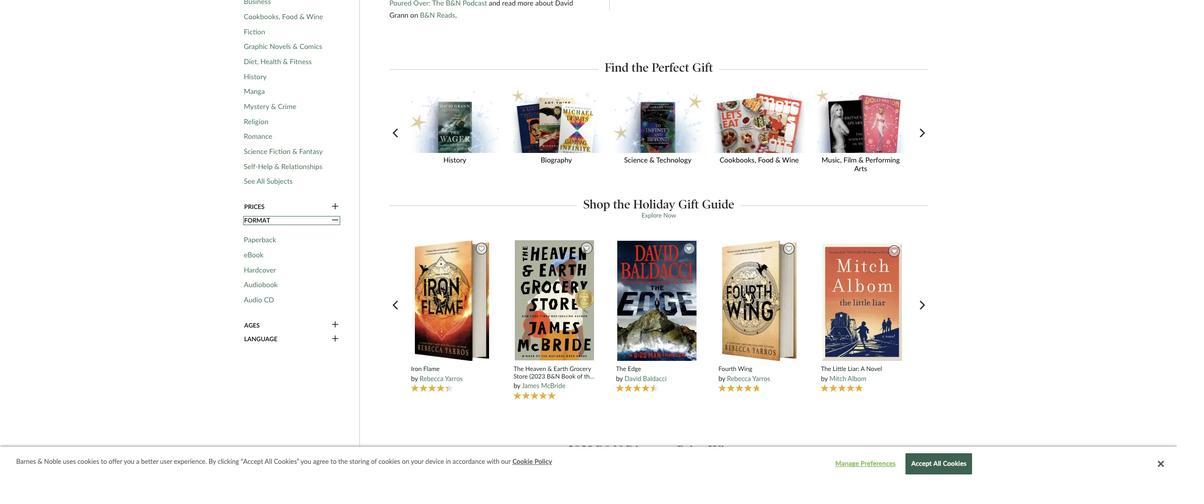 Task type: vqa. For each thing, say whether or not it's contained in the screenshot.
Biggest
no



Task type: describe. For each thing, give the bounding box(es) containing it.
rebecca yarros link for fourth wing by rebecca yarros
[[727, 374, 770, 382]]

mitch
[[829, 374, 846, 382]]

religion link
[[244, 117, 268, 126]]

a
[[861, 365, 865, 373]]

find the perfect gift
[[605, 60, 713, 75]]

iron flame by rebecca yarros
[[411, 365, 463, 382]]

yarros for fourth wing by rebecca yarros
[[752, 374, 770, 382]]

year)
[[514, 380, 527, 388]]

plus image for ages
[[332, 321, 339, 330]]

accept all cookies button
[[906, 453, 972, 475]]

fourth
[[719, 365, 737, 373]]

romance
[[244, 132, 272, 140]]

self-help & relationships link
[[244, 162, 322, 171]]

novels
[[270, 42, 291, 51]]

david baldacci link
[[625, 374, 667, 382]]

store
[[514, 372, 528, 380]]

the edge image
[[617, 240, 697, 361]]

0 vertical spatial food
[[282, 12, 298, 21]]

format button
[[244, 216, 340, 225]]

cookies"
[[274, 458, 299, 466]]

1 cookies from the left
[[77, 458, 99, 466]]

the little liar: a novel link
[[821, 365, 903, 373]]

the heaven & earth grocery store (2023 b&n book of the year)
[[514, 365, 593, 388]]

little
[[833, 365, 846, 373]]

shop the holiday gift guide explore now
[[583, 197, 734, 219]]

b&n reads .
[[420, 11, 457, 19]]

crime
[[278, 102, 296, 111]]

barnes & noble uses cookies to offer you a better user experience. by clicking "accept all cookies" you agree to the storing of cookies on your device in accordance with our cookie policy
[[16, 458, 552, 466]]

about
[[535, 0, 553, 7]]

a
[[136, 458, 139, 466]]

audiobook
[[244, 280, 278, 289]]

& inside science & technology link
[[650, 155, 655, 164]]

graphic novels & comics link
[[244, 42, 322, 51]]

0 horizontal spatial fiction
[[244, 27, 265, 36]]

shop
[[583, 197, 610, 211]]

cookbooks, food & wine image
[[711, 89, 808, 153]]

the inside privacy alert dialog
[[338, 458, 348, 466]]

fourth wing link
[[719, 365, 801, 373]]

prize
[[677, 443, 705, 457]]

the edge by david baldacci
[[616, 365, 667, 382]]

science & technology
[[624, 155, 692, 164]]

by for fourth wing by rebecca yarros
[[719, 374, 725, 382]]

clicking
[[218, 458, 239, 466]]

all for see
[[257, 177, 265, 185]]

performing
[[865, 155, 900, 164]]

noble
[[44, 458, 61, 466]]

uses
[[63, 458, 76, 466]]

the for liar:
[[821, 365, 831, 373]]

novel
[[866, 365, 882, 373]]

the heaven & earth grocery store (2023 b&n book of the year) image
[[514, 240, 595, 361]]

the for by
[[616, 365, 626, 373]]

albom
[[848, 374, 866, 382]]

minus arrow image
[[332, 202, 339, 211]]

see
[[244, 177, 255, 185]]

cookie policy link
[[512, 457, 552, 467]]

your
[[411, 458, 424, 466]]

& inside self-help & relationships link
[[274, 162, 280, 170]]

science for science & technology
[[624, 155, 648, 164]]

and
[[489, 0, 500, 7]]

audio cd link
[[244, 295, 274, 304]]

read
[[502, 0, 516, 7]]

relationships
[[281, 162, 322, 170]]

& up comics
[[300, 12, 305, 21]]

mitch albom link
[[829, 374, 866, 382]]

mystery & crime link
[[244, 102, 296, 111]]

james mcbride link
[[522, 382, 566, 390]]

2 horizontal spatial b&n
[[596, 443, 623, 457]]

on inside privacy alert dialog
[[402, 458, 409, 466]]

heaven
[[525, 365, 546, 372]]

by
[[209, 458, 216, 466]]

manga link
[[244, 87, 265, 96]]

the edge link
[[616, 365, 698, 373]]

guide
[[702, 197, 734, 211]]

explore
[[642, 211, 662, 219]]

perfect
[[652, 60, 689, 75]]

wing
[[738, 365, 752, 373]]

b&n reads link
[[420, 11, 455, 19]]

hardcover
[[244, 265, 276, 274]]

music, film & performing arts image
[[812, 89, 910, 153]]

format
[[244, 217, 270, 224]]

0 horizontal spatial history link
[[244, 72, 267, 81]]

fourth wing by rebecca yarros
[[719, 365, 770, 382]]

edge
[[628, 365, 641, 373]]

& inside music, film & performing arts
[[859, 155, 864, 164]]

see all subjects link
[[244, 177, 293, 186]]

and read more about david grann on
[[389, 0, 573, 19]]

& inside the heaven & earth grocery store (2023 b&n book of the year)
[[548, 365, 552, 372]]

biography
[[541, 155, 572, 164]]

audio cd
[[244, 295, 274, 304]]

the little liar: a novel by mitch albom
[[821, 365, 882, 382]]

gift for perfect
[[692, 60, 713, 75]]

iron
[[411, 365, 422, 373]]

david inside "and read more about david grann on"
[[555, 0, 573, 7]]

experience.
[[174, 458, 207, 466]]

1 vertical spatial wine
[[782, 155, 799, 164]]

by down 'store'
[[514, 382, 520, 390]]

"accept
[[241, 458, 263, 466]]

music, film & performing arts link
[[812, 89, 913, 179]]

iron flame link
[[411, 365, 493, 373]]

david inside the edge by david baldacci
[[625, 374, 641, 382]]

ebook
[[244, 250, 264, 259]]

& inside science fiction & fantasy link
[[292, 147, 297, 155]]

1 horizontal spatial fiction
[[269, 147, 291, 155]]

user
[[160, 458, 172, 466]]

all right "accept on the bottom left of page
[[265, 458, 272, 466]]

1 vertical spatial cookbooks, food & wine link
[[711, 89, 812, 170]]

paperback
[[244, 235, 276, 244]]

agree
[[313, 458, 329, 466]]

music,
[[822, 155, 842, 164]]

privacy alert dialog
[[0, 447, 1177, 481]]

romance link
[[244, 132, 272, 141]]

& down cookbooks, food & wine image
[[775, 155, 781, 164]]

rebecca yarros link for iron flame by rebecca yarros
[[420, 374, 463, 382]]

biography link
[[508, 89, 609, 170]]

the for &
[[514, 365, 524, 372]]

earth
[[554, 365, 568, 372]]

0 vertical spatial cookbooks,
[[244, 12, 280, 21]]

iron flame image
[[414, 240, 490, 361]]

health
[[260, 57, 281, 66]]

find
[[605, 60, 629, 75]]

graphic
[[244, 42, 268, 51]]

biography image
[[508, 89, 605, 153]]

0 horizontal spatial wine
[[306, 12, 323, 21]]

1 horizontal spatial cookbooks,
[[720, 155, 756, 164]]

by inside "the little liar: a novel by mitch albom"
[[821, 374, 828, 382]]

0 vertical spatial cookbooks, food & wine link
[[244, 12, 323, 21]]

book
[[561, 372, 576, 380]]



Task type: locate. For each thing, give the bounding box(es) containing it.
wine up comics
[[306, 12, 323, 21]]

of right storing
[[371, 458, 377, 466]]

ages
[[244, 321, 260, 329]]

1 vertical spatial food
[[758, 155, 774, 164]]

1 rebecca from the left
[[420, 374, 444, 382]]

1 horizontal spatial of
[[577, 372, 583, 380]]

fiction up the graphic
[[244, 27, 265, 36]]

rebecca yarros link down wing
[[727, 374, 770, 382]]

cookies right uses
[[77, 458, 99, 466]]

0 vertical spatial cookbooks, food & wine
[[244, 12, 323, 21]]

yarros down "fourth wing" link on the bottom of page
[[752, 374, 770, 382]]

food down cookbooks, food & wine image
[[758, 155, 774, 164]]

by james mcbride
[[514, 382, 566, 390]]

the left edge
[[616, 365, 626, 373]]

1 horizontal spatial cookies
[[379, 458, 400, 466]]

0 horizontal spatial cookbooks, food & wine link
[[244, 12, 323, 21]]

0 horizontal spatial history
[[244, 72, 267, 81]]

cookbooks, food & wine up graphic novels & comics
[[244, 12, 323, 21]]

1 vertical spatial david
[[625, 374, 641, 382]]

1 horizontal spatial food
[[758, 155, 774, 164]]

1 horizontal spatial wine
[[782, 155, 799, 164]]

paperback link
[[244, 235, 276, 244]]

rebecca for iron flame by rebecca yarros
[[420, 374, 444, 382]]

1 horizontal spatial cookbooks, food & wine
[[720, 155, 799, 164]]

self-
[[244, 162, 258, 170]]

to left offer
[[101, 458, 107, 466]]

language button
[[244, 335, 340, 344]]

rebecca yarros link down flame
[[420, 374, 463, 382]]

plus image for language
[[332, 335, 339, 344]]

by inside the edge by david baldacci
[[616, 374, 623, 382]]

0 vertical spatial gift
[[692, 60, 713, 75]]

you left agree
[[301, 458, 311, 466]]

subjects
[[267, 177, 293, 185]]

b&n
[[420, 11, 435, 19], [547, 372, 560, 380], [596, 443, 623, 457]]

1 horizontal spatial rebecca
[[727, 374, 751, 382]]

rebecca
[[420, 374, 444, 382], [727, 374, 751, 382]]

the inside the heaven & earth grocery store (2023 b&n book of the year)
[[584, 372, 593, 380]]

& right help
[[274, 162, 280, 170]]

& inside diet, health & fitness link
[[283, 57, 288, 66]]

device
[[425, 458, 444, 466]]

1 horizontal spatial cookbooks, food & wine link
[[711, 89, 812, 170]]

1 vertical spatial cookbooks, food & wine
[[720, 155, 799, 164]]

rebecca down wing
[[727, 374, 751, 382]]

0 vertical spatial history
[[244, 72, 267, 81]]

on left your
[[402, 458, 409, 466]]

2 yarros from the left
[[752, 374, 770, 382]]

david down edge
[[625, 374, 641, 382]]

2 horizontal spatial the
[[821, 365, 831, 373]]

manage preferences button
[[834, 454, 897, 474]]

reads
[[437, 11, 455, 19]]

0 horizontal spatial of
[[371, 458, 377, 466]]

& right novels
[[293, 42, 298, 51]]

plus image down ages dropdown button
[[332, 335, 339, 344]]

1 vertical spatial on
[[402, 458, 409, 466]]

rebecca inside iron flame by rebecca yarros
[[420, 374, 444, 382]]

diet,
[[244, 57, 259, 66]]

by inside fourth wing by rebecca yarros
[[719, 374, 725, 382]]

science left technology
[[624, 155, 648, 164]]

on inside "and read more about david grann on"
[[410, 11, 418, 19]]

0 horizontal spatial on
[[402, 458, 409, 466]]

prices button
[[244, 202, 340, 211]]

1 horizontal spatial science
[[624, 155, 648, 164]]

1 horizontal spatial rebecca yarros link
[[727, 374, 770, 382]]

fitness
[[290, 57, 312, 66]]

wine
[[306, 12, 323, 21], [782, 155, 799, 164]]

the right find
[[632, 60, 649, 75]]

rebecca for fourth wing by rebecca yarros
[[727, 374, 751, 382]]

0 vertical spatial on
[[410, 11, 418, 19]]

better
[[141, 458, 158, 466]]

& inside the 'mystery & crime' link
[[271, 102, 276, 111]]

science & technology image
[[609, 89, 707, 153]]

1 plus image from the top
[[332, 321, 339, 330]]

yarros inside iron flame by rebecca yarros
[[445, 374, 463, 382]]

0 horizontal spatial science
[[244, 147, 267, 155]]

1 horizontal spatial david
[[625, 374, 641, 382]]

1 horizontal spatial the
[[616, 365, 626, 373]]

1 vertical spatial history link
[[406, 89, 508, 170]]

now
[[663, 211, 676, 219]]

all inside button
[[933, 460, 941, 468]]

yarros for iron flame by rebecca yarros
[[445, 374, 463, 382]]

2 you from the left
[[301, 458, 311, 466]]

history inside "link"
[[443, 155, 466, 164]]

0 horizontal spatial cookbooks,
[[244, 12, 280, 21]]

science fiction & fantasy
[[244, 147, 323, 155]]

all right see
[[257, 177, 265, 185]]

rebecca down flame
[[420, 374, 444, 382]]

0 vertical spatial b&n
[[420, 11, 435, 19]]

cd
[[264, 295, 274, 304]]

audio
[[244, 295, 262, 304]]

storing
[[349, 458, 369, 466]]

1 you from the left
[[124, 458, 134, 466]]

2 rebecca yarros link from the left
[[727, 374, 770, 382]]

by inside iron flame by rebecca yarros
[[411, 374, 418, 382]]

0 vertical spatial of
[[577, 372, 583, 380]]

technology
[[656, 155, 692, 164]]

yarros down iron flame link
[[445, 374, 463, 382]]

all inside 'link'
[[257, 177, 265, 185]]

1 vertical spatial b&n
[[547, 372, 560, 380]]

in
[[446, 458, 451, 466]]

cookbooks,
[[244, 12, 280, 21], [720, 155, 756, 164]]

0 horizontal spatial the
[[514, 365, 524, 372]]

cookbooks, up fiction link
[[244, 12, 280, 21]]

the left storing
[[338, 458, 348, 466]]

& left technology
[[650, 155, 655, 164]]

0 horizontal spatial to
[[101, 458, 107, 466]]

b&n inside the heaven & earth grocery store (2023 b&n book of the year)
[[547, 372, 560, 380]]

1 horizontal spatial to
[[331, 458, 337, 466]]

you left a
[[124, 458, 134, 466]]

mystery
[[244, 102, 269, 111]]

& right health
[[283, 57, 288, 66]]

gift for holiday
[[678, 197, 699, 211]]

accept
[[911, 460, 932, 468]]

science & technology link
[[609, 89, 711, 170]]

2 cookies from the left
[[379, 458, 400, 466]]

0 horizontal spatial david
[[555, 0, 573, 7]]

by down iron
[[411, 374, 418, 382]]

0 horizontal spatial you
[[124, 458, 134, 466]]

of inside privacy alert dialog
[[371, 458, 377, 466]]

& left noble
[[38, 458, 42, 466]]

& left earth
[[548, 365, 552, 372]]

all right accept
[[933, 460, 941, 468]]

& left crime
[[271, 102, 276, 111]]

fiction up self-help & relationships
[[269, 147, 291, 155]]

the up 'store'
[[514, 365, 524, 372]]

all
[[257, 177, 265, 185], [265, 458, 272, 466], [933, 460, 941, 468]]

1 vertical spatial of
[[371, 458, 377, 466]]

by for iron flame by rebecca yarros
[[411, 374, 418, 382]]

1 horizontal spatial on
[[410, 11, 418, 19]]

2 vertical spatial b&n
[[596, 443, 623, 457]]

david
[[555, 0, 573, 7], [625, 374, 641, 382]]

graphic novels & comics
[[244, 42, 322, 51]]

0 horizontal spatial food
[[282, 12, 298, 21]]

cookbooks, down cookbooks, food & wine image
[[720, 155, 756, 164]]

all for accept
[[933, 460, 941, 468]]

hardcover link
[[244, 265, 276, 274]]

gift right perfect
[[692, 60, 713, 75]]

language
[[244, 335, 277, 343]]

0 vertical spatial david
[[555, 0, 573, 7]]

the inside "the little liar: a novel by mitch albom"
[[821, 365, 831, 373]]

1 rebecca yarros link from the left
[[420, 374, 463, 382]]

0 vertical spatial history link
[[244, 72, 267, 81]]

b&n up mcbride
[[547, 372, 560, 380]]

prices
[[244, 203, 265, 210]]

film
[[844, 155, 857, 164]]

2 to from the left
[[331, 458, 337, 466]]

audiobook link
[[244, 280, 278, 289]]

the inside the edge by david baldacci
[[616, 365, 626, 373]]

0 horizontal spatial b&n
[[420, 11, 435, 19]]

history link
[[244, 72, 267, 81], [406, 89, 508, 170]]

& right the film
[[859, 155, 864, 164]]

0 vertical spatial fiction
[[244, 27, 265, 36]]

1 horizontal spatial b&n
[[547, 372, 560, 380]]

to right agree
[[331, 458, 337, 466]]

explore now link
[[642, 211, 676, 219]]

cookies
[[77, 458, 99, 466], [379, 458, 400, 466]]

1 horizontal spatial yarros
[[752, 374, 770, 382]]

by for the edge by david baldacci
[[616, 374, 623, 382]]

1 vertical spatial gift
[[678, 197, 699, 211]]

1 yarros from the left
[[445, 374, 463, 382]]

b&n right "2023"
[[596, 443, 623, 457]]

wine left the music,
[[782, 155, 799, 164]]

1 horizontal spatial history link
[[406, 89, 508, 170]]

history down history image
[[443, 155, 466, 164]]

1 vertical spatial cookbooks,
[[720, 155, 756, 164]]

& inside privacy alert dialog
[[38, 458, 42, 466]]

1 horizontal spatial you
[[301, 458, 311, 466]]

cookie
[[512, 458, 533, 466]]

2 rebecca from the left
[[727, 374, 751, 382]]

science fiction & fantasy link
[[244, 147, 323, 156]]

plus image
[[332, 321, 339, 330], [332, 335, 339, 344]]

preferences
[[861, 460, 896, 468]]

science down romance link
[[244, 147, 267, 155]]

winner
[[708, 443, 750, 457]]

& left fantasy
[[292, 147, 297, 155]]

plus arrow image
[[332, 216, 339, 225]]

of down 'grocery'
[[577, 372, 583, 380]]

history up manga
[[244, 72, 267, 81]]

the left little
[[821, 365, 831, 373]]

gift left guide at the right top of the page
[[678, 197, 699, 211]]

barnes
[[16, 458, 36, 466]]

history image
[[406, 89, 504, 153]]

the little liar: a novel image
[[822, 243, 902, 361]]

manage preferences
[[835, 460, 896, 468]]

james
[[522, 382, 539, 390]]

b&n left reads
[[420, 11, 435, 19]]

rebecca inside fourth wing by rebecca yarros
[[727, 374, 751, 382]]

the down 'grocery'
[[584, 372, 593, 380]]

the right shop at the top of the page
[[613, 197, 630, 211]]

0 horizontal spatial yarros
[[445, 374, 463, 382]]

1 horizontal spatial history
[[443, 155, 466, 164]]

food up graphic novels & comics
[[282, 12, 298, 21]]

0 vertical spatial wine
[[306, 12, 323, 21]]

(2023
[[529, 372, 545, 380]]

on
[[410, 11, 418, 19], [402, 458, 409, 466]]

liar:
[[848, 365, 859, 373]]

the
[[632, 60, 649, 75], [613, 197, 630, 211], [584, 372, 593, 380], [338, 458, 348, 466]]

by left mitch
[[821, 374, 828, 382]]

cookbooks, food & wine link
[[244, 12, 323, 21], [711, 89, 812, 170]]

yarros inside fourth wing by rebecca yarros
[[752, 374, 770, 382]]

by left david baldacci link
[[616, 374, 623, 382]]

0 horizontal spatial rebecca
[[420, 374, 444, 382]]

gift inside the shop the holiday gift guide explore now
[[678, 197, 699, 211]]

1 vertical spatial fiction
[[269, 147, 291, 155]]

2023 b&n discover prize winner
[[568, 443, 750, 457]]

1 vertical spatial plus image
[[332, 335, 339, 344]]

plus image up language dropdown button
[[332, 321, 339, 330]]

fourth wing image
[[722, 240, 797, 361]]

cookies left your
[[379, 458, 400, 466]]

0 vertical spatial plus image
[[332, 321, 339, 330]]

manage
[[835, 460, 859, 468]]

1 to from the left
[[101, 458, 107, 466]]

david right the about
[[555, 0, 573, 7]]

0 horizontal spatial cookbooks, food & wine
[[244, 12, 323, 21]]

by down fourth
[[719, 374, 725, 382]]

arts
[[854, 164, 867, 172]]

manga
[[244, 87, 265, 96]]

the heaven & earth grocery store (2023 b&n book of the year) link
[[514, 365, 596, 388]]

.
[[455, 11, 457, 19]]

0 horizontal spatial rebecca yarros link
[[420, 374, 463, 382]]

0 horizontal spatial cookies
[[77, 458, 99, 466]]

1 vertical spatial history
[[443, 155, 466, 164]]

the inside the heaven & earth grocery store (2023 b&n book of the year)
[[514, 365, 524, 372]]

& inside graphic novels & comics link
[[293, 42, 298, 51]]

2 plus image from the top
[[332, 335, 339, 344]]

the inside the shop the holiday gift guide explore now
[[613, 197, 630, 211]]

of inside the heaven & earth grocery store (2023 b&n book of the year)
[[577, 372, 583, 380]]

on right grann
[[410, 11, 418, 19]]

cookbooks, food & wine down cookbooks, food & wine image
[[720, 155, 799, 164]]

offer
[[109, 458, 122, 466]]

science for science fiction & fantasy
[[244, 147, 267, 155]]

fiction
[[244, 27, 265, 36], [269, 147, 291, 155]]



